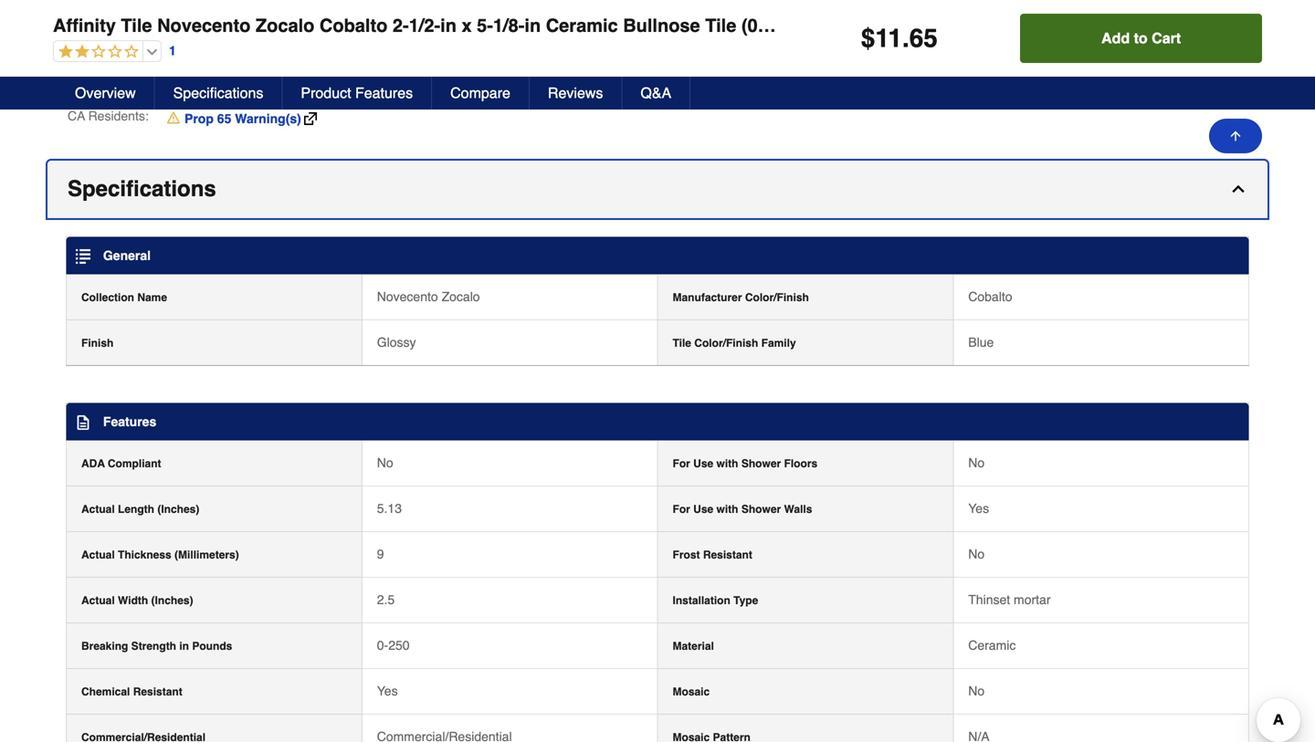Task type: vqa. For each thing, say whether or not it's contained in the screenshot.
suitable
yes



Task type: describe. For each thing, give the bounding box(es) containing it.
tile color/finish family
[[673, 337, 796, 350]]

to inside add to cart button
[[1134, 30, 1148, 47]]

no for yes
[[968, 684, 985, 699]]

blue
[[968, 335, 994, 350]]

to inside pei rating 0 is suitable for wall use only non-vitreous tiles have water absorption of more than 7% for indoor use no cof value available for this product - please refer to the pei and dcof ratings for product durability and resistance
[[388, 52, 398, 67]]

0 horizontal spatial in
[[179, 640, 189, 653]]

7%
[[391, 34, 410, 49]]

thickness
[[118, 549, 171, 562]]

cof
[[102, 52, 129, 67]]

than
[[363, 34, 388, 49]]

1 horizontal spatial yes
[[968, 501, 989, 516]]

collection
[[81, 291, 134, 304]]

resistant for chemical resistant
[[133, 686, 182, 699]]

add to cart
[[1101, 30, 1181, 47]]

0 vertical spatial pei
[[82, 16, 103, 31]]

250
[[388, 638, 410, 653]]

prop 65 warning(s)
[[184, 111, 301, 126]]

ca
[[68, 109, 85, 123]]

novecento zocalo
[[377, 289, 480, 304]]

glossy
[[377, 335, 416, 350]]

frost
[[673, 549, 700, 562]]

2 product from the left
[[573, 52, 615, 67]]

0-
[[377, 638, 388, 653]]

0 vertical spatial use
[[262, 16, 283, 31]]

product features button
[[283, 77, 432, 110]]

installation type
[[673, 595, 758, 607]]

color/finish for blue
[[694, 337, 758, 350]]

9
[[377, 547, 384, 562]]

q&a
[[641, 84, 671, 101]]

wall
[[236, 16, 258, 31]]

ada compliant
[[81, 458, 161, 470]]

$
[[861, 24, 875, 53]]

and inside 'link'
[[1063, 6, 1086, 21]]

overview
[[75, 84, 136, 101]]

collection name
[[81, 291, 167, 304]]

this
[[239, 52, 259, 67]]

ca residents:
[[68, 109, 149, 123]]

0 vertical spatial ceramic
[[546, 15, 618, 36]]

name
[[137, 291, 167, 304]]

compliant
[[108, 458, 161, 470]]

actual for 9
[[81, 549, 115, 562]]

family
[[761, 337, 796, 350]]

mosaic
[[673, 686, 710, 699]]

1 horizontal spatial and
[[673, 52, 695, 67]]

0 vertical spatial cobalto
[[320, 15, 388, 36]]

actual length (inches)
[[81, 503, 199, 516]]

use for yes
[[693, 503, 713, 516]]

indoor
[[432, 34, 467, 49]]

use and care manual
[[1036, 6, 1165, 21]]

for up water
[[218, 16, 233, 31]]

for right 7%
[[413, 34, 428, 49]]

chemical resistant
[[81, 686, 182, 699]]

warning(s)
[[235, 111, 301, 126]]

5.13
[[377, 501, 402, 516]]

manufacturer
[[673, 291, 742, 304]]

use and care manual link
[[1036, 5, 1165, 23]]

5-
[[477, 15, 493, 36]]

1 horizontal spatial tile
[[673, 337, 691, 350]]

mortar
[[1014, 593, 1051, 607]]

1 vertical spatial 65
[[217, 111, 231, 126]]

link icon image
[[304, 112, 317, 125]]

no for no
[[968, 456, 985, 470]]

for for no
[[673, 458, 690, 470]]

prop 65 warning(s) link
[[167, 110, 317, 128]]

2-
[[393, 15, 409, 36]]

.
[[902, 24, 909, 53]]

pounds
[[192, 640, 232, 653]]

1 product from the left
[[263, 52, 305, 67]]

-
[[309, 52, 313, 67]]

actual for 5.13
[[81, 503, 115, 516]]

0 vertical spatial specifications
[[173, 84, 263, 101]]

manual
[[1121, 6, 1165, 21]]

use inside 'link'
[[1036, 6, 1060, 21]]

is
[[158, 16, 167, 31]]

only
[[286, 16, 310, 31]]

dcof
[[472, 52, 509, 67]]

actual thickness (millimeters)
[[81, 549, 239, 562]]

x
[[462, 15, 472, 36]]

length
[[118, 503, 154, 516]]

notes image
[[76, 416, 90, 430]]

1 vertical spatial specifications
[[68, 176, 216, 201]]

1 horizontal spatial pei
[[423, 52, 444, 67]]

product features
[[301, 84, 413, 101]]

vitreous
[[110, 34, 157, 49]]

have
[[186, 34, 214, 49]]

1 vertical spatial novecento
[[377, 289, 438, 304]]

residents:
[[88, 109, 149, 123]]

$ 11 . 65
[[861, 24, 938, 53]]

breaking
[[81, 640, 128, 653]]

cart
[[1152, 30, 1181, 47]]

reviews
[[548, 84, 603, 101]]

for down water
[[221, 52, 236, 67]]

0
[[147, 16, 154, 31]]

1 horizontal spatial in
[[440, 15, 457, 36]]

affinity tile novecento zocalo cobalto 2-1/2-in x 5-1/8-in ceramic bullnose tile (0.09-sq. ft/ piece)
[[53, 15, 897, 36]]

value
[[133, 52, 163, 67]]

2.5
[[377, 593, 395, 607]]

walls
[[784, 503, 812, 516]]



Task type: locate. For each thing, give the bounding box(es) containing it.
0 vertical spatial actual
[[81, 503, 115, 516]]

for up frost
[[673, 503, 690, 516]]

shower left floors
[[741, 458, 781, 470]]

piece)
[[843, 15, 897, 36]]

0 vertical spatial shower
[[741, 458, 781, 470]]

0 vertical spatial for
[[673, 458, 690, 470]]

q&a button
[[622, 77, 691, 110]]

shower for yes
[[741, 503, 781, 516]]

to
[[1134, 30, 1148, 47], [388, 52, 398, 67]]

resistant
[[703, 549, 752, 562], [133, 686, 182, 699]]

actual for 2.5
[[81, 595, 115, 607]]

0 vertical spatial to
[[1134, 30, 1148, 47]]

pei rating 0 is suitable for wall use only non-vitreous tiles have water absorption of more than 7% for indoor use no cof value available for this product - please refer to the pei and dcof ratings for product durability and resistance
[[82, 16, 695, 85]]

(0.09-
[[741, 15, 789, 36]]

1 vertical spatial yes
[[377, 684, 398, 699]]

1 for from the top
[[673, 458, 690, 470]]

actual width (inches)
[[81, 595, 193, 607]]

sq.
[[789, 15, 816, 36]]

material
[[673, 640, 714, 653]]

tile left is
[[121, 15, 152, 36]]

with up frost resistant
[[716, 503, 738, 516]]

0 horizontal spatial ceramic
[[546, 15, 618, 36]]

with up for use with shower walls
[[716, 458, 738, 470]]

65 right prop
[[217, 111, 231, 126]]

no inside pei rating 0 is suitable for wall use only non-vitreous tiles have water absorption of more than 7% for indoor use no cof value available for this product - please refer to the pei and dcof ratings for product durability and resistance
[[82, 52, 99, 67]]

2 shower from the top
[[741, 503, 781, 516]]

in left 'x' on the left of page
[[440, 15, 457, 36]]

please
[[317, 52, 354, 67]]

resistant down breaking strength in pounds
[[133, 686, 182, 699]]

1 horizontal spatial zocalo
[[442, 289, 480, 304]]

add to cart button
[[1020, 14, 1262, 63]]

1 horizontal spatial 65
[[909, 24, 938, 53]]

thinset mortar
[[968, 593, 1051, 607]]

for for 5.13
[[673, 503, 690, 516]]

use up absorption
[[262, 16, 283, 31]]

the
[[402, 52, 420, 67]]

2 actual from the top
[[81, 549, 115, 562]]

arrow up image
[[1228, 129, 1243, 143]]

(millimeters)
[[174, 549, 239, 562]]

in left pounds
[[179, 640, 189, 653]]

specifications up prop
[[173, 84, 263, 101]]

1 horizontal spatial novecento
[[377, 289, 438, 304]]

resistant for frost resistant
[[703, 549, 752, 562]]

thinset
[[968, 593, 1010, 607]]

zocalo
[[256, 15, 314, 36], [442, 289, 480, 304]]

0 horizontal spatial features
[[103, 415, 156, 429]]

0 vertical spatial (inches)
[[157, 503, 199, 516]]

2 horizontal spatial in
[[525, 15, 541, 36]]

with
[[716, 458, 738, 470], [716, 503, 738, 516]]

ratings
[[512, 52, 551, 67]]

and down indoor
[[447, 52, 469, 67]]

for use with shower walls
[[673, 503, 812, 516]]

1 vertical spatial shower
[[741, 503, 781, 516]]

1 vertical spatial (inches)
[[151, 595, 193, 607]]

0 horizontal spatial 65
[[217, 111, 231, 126]]

use up for use with shower walls
[[693, 458, 713, 470]]

for right ratings
[[554, 52, 569, 67]]

no
[[82, 52, 99, 67], [377, 456, 393, 470], [968, 456, 985, 470], [968, 547, 985, 562], [968, 684, 985, 699]]

no for 9
[[968, 547, 985, 562]]

and right durability
[[673, 52, 695, 67]]

prop
[[184, 111, 214, 126]]

1 vertical spatial zocalo
[[442, 289, 480, 304]]

and left care
[[1063, 6, 1086, 21]]

1 horizontal spatial use
[[471, 34, 491, 49]]

2 with from the top
[[716, 503, 738, 516]]

1 horizontal spatial product
[[573, 52, 615, 67]]

0 vertical spatial features
[[355, 84, 413, 101]]

absorption
[[253, 34, 312, 49]]

in up ratings
[[525, 15, 541, 36]]

color/finish for cobalto
[[745, 291, 809, 304]]

refer
[[358, 52, 384, 67]]

1 vertical spatial use
[[693, 458, 713, 470]]

1 horizontal spatial features
[[355, 84, 413, 101]]

affinity
[[53, 15, 116, 36]]

2 for from the top
[[673, 503, 690, 516]]

breaking strength in pounds
[[81, 640, 232, 653]]

tile left (0.09-
[[705, 15, 736, 36]]

1 shower from the top
[[741, 458, 781, 470]]

color/finish
[[745, 291, 809, 304], [694, 337, 758, 350]]

suitable
[[170, 16, 214, 31]]

1 vertical spatial cobalto
[[968, 289, 1012, 304]]

2 stars image
[[54, 44, 139, 61]]

with for yes
[[716, 503, 738, 516]]

for use with shower floors
[[673, 458, 818, 470]]

0 vertical spatial yes
[[968, 501, 989, 516]]

0 horizontal spatial cobalto
[[320, 15, 388, 36]]

1 horizontal spatial cobalto
[[968, 289, 1012, 304]]

1 vertical spatial resistant
[[133, 686, 182, 699]]

0 vertical spatial resistant
[[703, 549, 752, 562]]

actual left thickness
[[81, 549, 115, 562]]

ft/
[[821, 15, 838, 36]]

1 horizontal spatial resistant
[[703, 549, 752, 562]]

0 horizontal spatial and
[[447, 52, 469, 67]]

0 horizontal spatial novecento
[[157, 15, 251, 36]]

with for no
[[716, 458, 738, 470]]

0 vertical spatial 65
[[909, 24, 938, 53]]

color/finish up family
[[745, 291, 809, 304]]

1 vertical spatial features
[[103, 415, 156, 429]]

floors
[[784, 458, 818, 470]]

available
[[167, 52, 217, 67]]

actual left width
[[81, 595, 115, 607]]

type
[[734, 595, 758, 607]]

product
[[263, 52, 305, 67], [573, 52, 615, 67]]

pei right the the
[[423, 52, 444, 67]]

2 vertical spatial actual
[[81, 595, 115, 607]]

1 vertical spatial for
[[673, 503, 690, 516]]

frost resistant
[[673, 549, 752, 562]]

and
[[1063, 6, 1086, 21], [447, 52, 469, 67], [673, 52, 695, 67]]

1 vertical spatial color/finish
[[694, 337, 758, 350]]

shower left walls
[[741, 503, 781, 516]]

2 horizontal spatial and
[[1063, 6, 1086, 21]]

0 vertical spatial color/finish
[[745, 291, 809, 304]]

0 horizontal spatial tile
[[121, 15, 152, 36]]

1 vertical spatial actual
[[81, 549, 115, 562]]

0 horizontal spatial pei
[[82, 16, 103, 31]]

color/finish down manufacturer color/finish
[[694, 337, 758, 350]]

pei up non- at the left top
[[82, 16, 103, 31]]

0 vertical spatial with
[[716, 458, 738, 470]]

use up frost resistant
[[693, 503, 713, 516]]

manufacturer color/finish
[[673, 291, 809, 304]]

product up reviews button
[[573, 52, 615, 67]]

0 vertical spatial use
[[1036, 6, 1060, 21]]

(inches) right width
[[151, 595, 193, 607]]

compare
[[450, 84, 510, 101]]

(inches) for 5.13
[[157, 503, 199, 516]]

1 vertical spatial with
[[716, 503, 738, 516]]

0 horizontal spatial product
[[263, 52, 305, 67]]

more
[[330, 34, 359, 49]]

actual left length
[[81, 503, 115, 516]]

finish
[[81, 337, 114, 350]]

(inches)
[[157, 503, 199, 516], [151, 595, 193, 607]]

0 horizontal spatial to
[[388, 52, 398, 67]]

(inches) for 2.5
[[151, 595, 193, 607]]

for
[[673, 458, 690, 470], [673, 503, 690, 516]]

rating
[[106, 16, 143, 31]]

cobalto up the blue
[[968, 289, 1012, 304]]

to left the the
[[388, 52, 398, 67]]

1 horizontal spatial to
[[1134, 30, 1148, 47]]

reviews button
[[530, 77, 622, 110]]

installation
[[673, 595, 731, 607]]

0-250
[[377, 638, 410, 653]]

features inside product features button
[[355, 84, 413, 101]]

to down manual
[[1134, 30, 1148, 47]]

1 with from the top
[[716, 458, 738, 470]]

1 vertical spatial specifications button
[[47, 161, 1268, 218]]

0 horizontal spatial resistant
[[133, 686, 182, 699]]

list view image
[[76, 250, 90, 264]]

warning image
[[167, 110, 180, 125]]

3 actual from the top
[[81, 595, 115, 607]]

actual
[[81, 503, 115, 516], [81, 549, 115, 562], [81, 595, 115, 607]]

tiles
[[160, 34, 183, 49]]

tile down manufacturer
[[673, 337, 691, 350]]

shower
[[741, 458, 781, 470], [741, 503, 781, 516]]

(inches) right length
[[157, 503, 199, 516]]

product
[[301, 84, 351, 101]]

novecento up glossy at the top of the page
[[377, 289, 438, 304]]

0 horizontal spatial use
[[262, 16, 283, 31]]

yes
[[968, 501, 989, 516], [377, 684, 398, 699]]

2 vertical spatial use
[[693, 503, 713, 516]]

0 horizontal spatial yes
[[377, 684, 398, 699]]

of
[[316, 34, 326, 49]]

1/8-
[[493, 15, 525, 36]]

0 vertical spatial specifications button
[[155, 77, 283, 110]]

compare button
[[432, 77, 530, 110]]

for
[[218, 16, 233, 31], [413, 34, 428, 49], [221, 52, 236, 67], [554, 52, 569, 67]]

2 horizontal spatial tile
[[705, 15, 736, 36]]

resistant right frost
[[703, 549, 752, 562]]

water
[[218, 34, 249, 49]]

65 right 11
[[909, 24, 938, 53]]

bullnose
[[623, 15, 700, 36]]

features up compliant
[[103, 415, 156, 429]]

cobalto up refer
[[320, 15, 388, 36]]

ceramic down the thinset on the bottom right
[[968, 638, 1016, 653]]

novecento up available
[[157, 15, 251, 36]]

1 horizontal spatial ceramic
[[968, 638, 1016, 653]]

features down refer
[[355, 84, 413, 101]]

1 actual from the top
[[81, 503, 115, 516]]

care
[[1089, 6, 1118, 21]]

ceramic up ratings
[[546, 15, 618, 36]]

tile
[[121, 15, 152, 36], [705, 15, 736, 36], [673, 337, 691, 350]]

overview button
[[57, 77, 155, 110]]

resistance
[[82, 70, 140, 85]]

product down absorption
[[263, 52, 305, 67]]

chevron up image
[[1229, 180, 1248, 198]]

1 vertical spatial ceramic
[[968, 638, 1016, 653]]

shower for no
[[741, 458, 781, 470]]

0 horizontal spatial zocalo
[[256, 15, 314, 36]]

0 vertical spatial zocalo
[[256, 15, 314, 36]]

document image
[[1003, 5, 1018, 19]]

1/2-
[[409, 15, 440, 36]]

durability
[[619, 52, 670, 67]]

1 vertical spatial pei
[[423, 52, 444, 67]]

use up dcof
[[471, 34, 491, 49]]

for up for use with shower walls
[[673, 458, 690, 470]]

0 vertical spatial novecento
[[157, 15, 251, 36]]

use for no
[[693, 458, 713, 470]]

1 vertical spatial use
[[471, 34, 491, 49]]

use right document icon
[[1036, 6, 1060, 21]]

specifications up general
[[68, 176, 216, 201]]

1 vertical spatial to
[[388, 52, 398, 67]]

11
[[875, 24, 902, 53]]

chemical
[[81, 686, 130, 699]]



